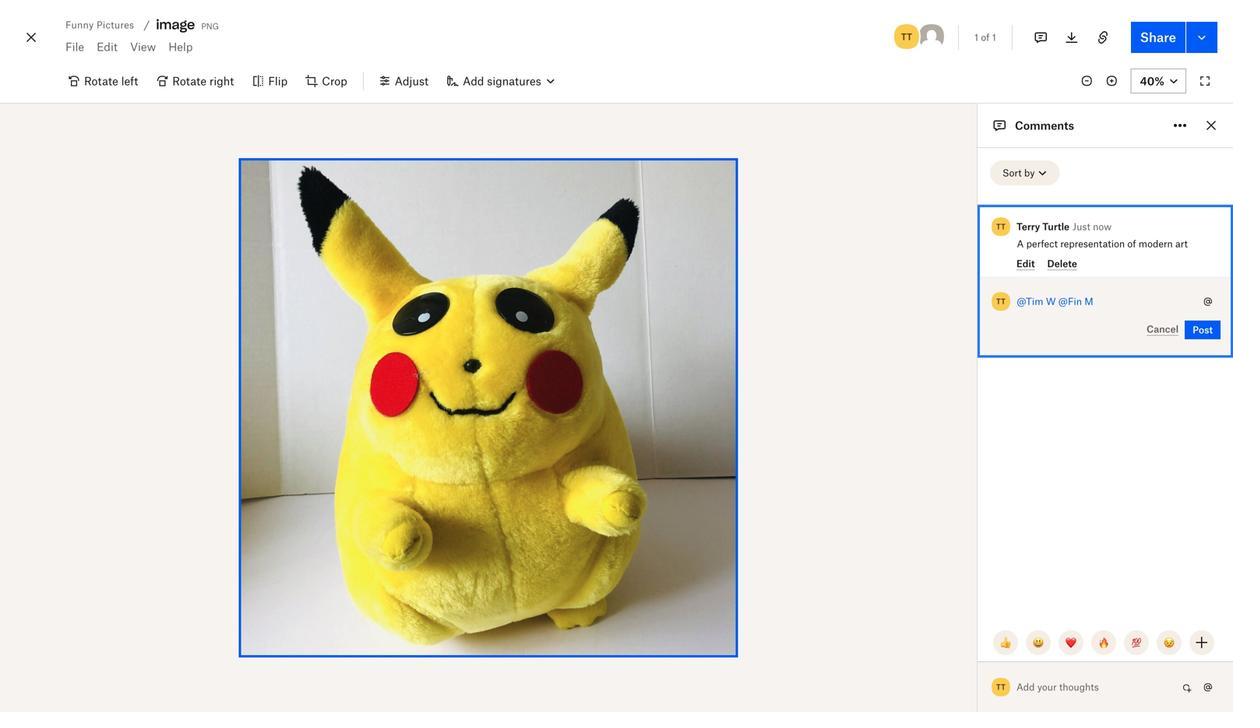Task type: describe. For each thing, give the bounding box(es) containing it.
1 1 from the left
[[975, 32, 979, 43]]

rotate right button
[[148, 69, 243, 94]]

terry turtle just now a perfect representation of modern art
[[1017, 221, 1188, 250]]

delete
[[1048, 258, 1078, 270]]

edit button
[[90, 34, 124, 59]]

tt button
[[893, 23, 921, 51]]

of inside 'terry turtle just now a perfect representation of modern art'
[[1128, 238, 1137, 250]]

close right sidebar image
[[1202, 116, 1221, 135]]

tt inside button
[[902, 31, 913, 43]]

edit for edit dropdown button
[[97, 40, 118, 53]]

thoughts
[[1060, 682, 1099, 693]]

0 vertical spatial of
[[981, 32, 990, 43]]

@fin
[[1059, 296, 1082, 307]]

edit for edit button
[[1017, 258, 1035, 270]]

add for add your thoughts
[[1017, 682, 1035, 693]]

funny pictures
[[65, 19, 134, 31]]

close image
[[22, 25, 41, 50]]

view
[[130, 40, 156, 53]]

crop button
[[297, 69, 357, 94]]

rotate right
[[172, 74, 234, 88]]

sort by button
[[991, 161, 1060, 185]]

/ image png
[[144, 17, 219, 33]]

❤️ button
[[1059, 630, 1084, 655]]

left
[[121, 74, 138, 88]]

sort
[[1003, 167, 1022, 179]]

now
[[1093, 221, 1112, 233]]

😃 button
[[1026, 630, 1051, 655]]

flip
[[268, 74, 288, 88]]

share button
[[1131, 22, 1186, 53]]

share
[[1141, 30, 1177, 45]]

👍
[[1001, 636, 1012, 650]]

perfect
[[1027, 238, 1058, 250]]

m
[[1085, 296, 1094, 307]]

funny pictures button
[[59, 16, 141, 34]]

flip button
[[243, 69, 297, 94]]

just
[[1073, 221, 1091, 233]]

post
[[1193, 324, 1213, 336]]

cancel button
[[1147, 323, 1179, 336]]

@tim
[[1017, 296, 1044, 307]]

👍 button
[[994, 630, 1019, 655]]

sort by
[[1003, 167, 1035, 179]]

turtle
[[1043, 221, 1070, 233]]

2 1 from the left
[[993, 32, 997, 43]]



Task type: vqa. For each thing, say whether or not it's contained in the screenshot.
40% dropdown button
yes



Task type: locate. For each thing, give the bounding box(es) containing it.
1 horizontal spatial edit
[[1017, 258, 1035, 270]]

1 horizontal spatial add
[[1017, 682, 1035, 693]]

edit down the funny pictures
[[97, 40, 118, 53]]

Reply text field
[[1017, 289, 1199, 314]]

0 horizontal spatial 1
[[975, 32, 979, 43]]

edit down a
[[1017, 258, 1035, 270]]

right
[[210, 74, 234, 88]]

post button
[[1185, 321, 1221, 339]]

😣 button
[[1157, 630, 1182, 655]]

file button
[[59, 34, 90, 59]]

@tim w @fin m
[[1017, 296, 1094, 307]]

a
[[1017, 238, 1024, 250]]

modern
[[1139, 238, 1173, 250]]

pictures
[[97, 19, 134, 31]]

💯 button
[[1125, 630, 1149, 655]]

delete button
[[1048, 258, 1078, 270]]

add for add signatures
[[463, 74, 484, 88]]

1 rotate from the left
[[84, 74, 118, 88]]

40%
[[1141, 74, 1165, 88]]

1 vertical spatial add
[[1017, 682, 1035, 693]]

/
[[144, 18, 150, 32]]

😣
[[1164, 636, 1175, 650]]

0 horizontal spatial rotate
[[84, 74, 118, 88]]

rotate for rotate left
[[84, 74, 118, 88]]

1 vertical spatial edit
[[1017, 258, 1035, 270]]

edit button
[[1017, 258, 1035, 270]]

w
[[1046, 296, 1056, 307]]

cancel
[[1147, 323, 1179, 335]]

1 horizontal spatial 1
[[993, 32, 997, 43]]

0 vertical spatial edit
[[97, 40, 118, 53]]

40% button
[[1131, 69, 1187, 94]]

add left your
[[1017, 682, 1035, 693]]

add signatures button
[[438, 69, 563, 94]]

0 horizontal spatial add
[[463, 74, 484, 88]]

Add your thoughts text field
[[1017, 675, 1178, 700]]

crop
[[322, 74, 347, 88]]

1 horizontal spatial of
[[1128, 238, 1137, 250]]

by
[[1025, 167, 1035, 179]]

help
[[169, 40, 193, 53]]

❤️
[[1066, 636, 1077, 650]]

rotate left
[[84, 74, 138, 88]]

😃
[[1033, 636, 1044, 650]]

edit inside dropdown button
[[97, 40, 118, 53]]

help button
[[162, 34, 199, 59]]

view button
[[124, 34, 162, 59]]

art
[[1176, 238, 1188, 250]]

rotate for rotate right
[[172, 74, 207, 88]]

rotate
[[84, 74, 118, 88], [172, 74, 207, 88]]

1 vertical spatial of
[[1128, 238, 1137, 250]]

add
[[463, 74, 484, 88], [1017, 682, 1035, 693]]

image
[[156, 17, 195, 33]]

tt
[[902, 31, 913, 43], [997, 222, 1006, 231], [997, 297, 1006, 306], [997, 682, 1006, 692]]

png
[[201, 18, 219, 32]]

adjust
[[395, 74, 429, 88]]

representation
[[1061, 238, 1125, 250]]

file
[[65, 40, 84, 53]]

add signatures
[[463, 74, 541, 88]]

1
[[975, 32, 979, 43], [993, 32, 997, 43]]

💯
[[1132, 636, 1142, 650]]

🔥
[[1099, 636, 1110, 650]]

your
[[1038, 682, 1057, 693]]

of
[[981, 32, 990, 43], [1128, 238, 1137, 250]]

0 horizontal spatial of
[[981, 32, 990, 43]]

0 horizontal spatial edit
[[97, 40, 118, 53]]

rotate left button
[[59, 69, 148, 94]]

add left signatures
[[463, 74, 484, 88]]

0 vertical spatial add
[[463, 74, 484, 88]]

edit
[[97, 40, 118, 53], [1017, 258, 1035, 270]]

signatures
[[487, 74, 541, 88]]

add your thoughts
[[1017, 682, 1099, 693]]

add your thoughts image
[[1017, 679, 1165, 696]]

🔥 button
[[1092, 630, 1117, 655]]

terry
[[1017, 221, 1041, 233]]

comments
[[1015, 119, 1075, 132]]

1 of 1
[[975, 32, 997, 43]]

rotate left right
[[172, 74, 207, 88]]

funny
[[65, 19, 94, 31]]

2 rotate from the left
[[172, 74, 207, 88]]

add inside popup button
[[463, 74, 484, 88]]

rotate left left
[[84, 74, 118, 88]]

1 horizontal spatial rotate
[[172, 74, 207, 88]]

adjust button
[[370, 69, 438, 94]]



